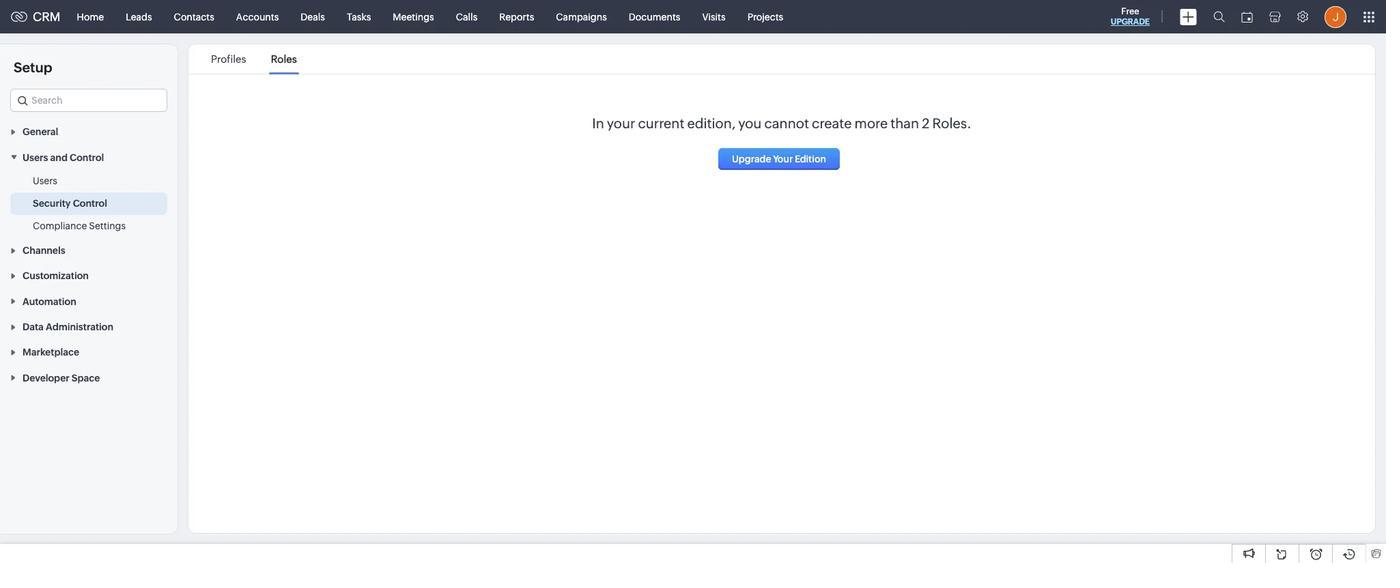 Task type: vqa. For each thing, say whether or not it's contained in the screenshot.
Marketplace dropdown button
yes



Task type: describe. For each thing, give the bounding box(es) containing it.
edition,
[[687, 115, 736, 131]]

users and control button
[[0, 144, 178, 170]]

data administration button
[[0, 314, 178, 339]]

administration
[[46, 322, 113, 333]]

contacts
[[174, 11, 214, 22]]

automation
[[23, 296, 76, 307]]

crm link
[[11, 10, 61, 24]]

upgrade your edition button
[[718, 148, 840, 170]]

in your current edition, you cannot create more than 2 roles.
[[592, 115, 972, 131]]

calendar image
[[1242, 11, 1253, 22]]

calls
[[456, 11, 478, 22]]

channels button
[[0, 237, 178, 263]]

create menu element
[[1172, 0, 1205, 33]]

compliance settings
[[33, 220, 126, 231]]

control inside security control link
[[73, 198, 107, 209]]

automation button
[[0, 288, 178, 314]]

campaigns link
[[545, 0, 618, 33]]

roles link
[[269, 53, 299, 65]]

customization button
[[0, 263, 178, 288]]

crm
[[33, 10, 61, 24]]

deals
[[301, 11, 325, 22]]

general
[[23, 127, 58, 137]]

cannot
[[764, 115, 809, 131]]

and
[[50, 152, 68, 163]]

your
[[773, 154, 793, 165]]

data
[[23, 322, 44, 333]]

developer space
[[23, 373, 100, 384]]

free
[[1121, 6, 1139, 16]]

create menu image
[[1180, 9, 1197, 25]]

profiles link
[[209, 53, 248, 65]]

roles.
[[932, 115, 972, 131]]

meetings link
[[382, 0, 445, 33]]

contacts link
[[163, 0, 225, 33]]

0 vertical spatial upgrade
[[1111, 17, 1150, 27]]

list containing profiles
[[199, 44, 309, 74]]

compliance settings link
[[33, 219, 126, 233]]

create
[[812, 115, 852, 131]]

tasks
[[347, 11, 371, 22]]

leads link
[[115, 0, 163, 33]]

channels
[[23, 245, 65, 256]]

reports link
[[488, 0, 545, 33]]

compliance
[[33, 220, 87, 231]]

you
[[738, 115, 762, 131]]

home link
[[66, 0, 115, 33]]

current
[[638, 115, 685, 131]]

visits link
[[691, 0, 737, 33]]



Task type: locate. For each thing, give the bounding box(es) containing it.
accounts link
[[225, 0, 290, 33]]

users up "security"
[[33, 175, 57, 186]]

1 vertical spatial upgrade
[[732, 154, 771, 165]]

campaigns
[[556, 11, 607, 22]]

None field
[[10, 89, 167, 112]]

settings
[[89, 220, 126, 231]]

projects
[[748, 11, 783, 22]]

space
[[72, 373, 100, 384]]

0 vertical spatial users
[[23, 152, 48, 163]]

control
[[70, 152, 104, 163], [73, 198, 107, 209]]

in
[[592, 115, 604, 131]]

control up compliance settings link
[[73, 198, 107, 209]]

developer space button
[[0, 365, 178, 390]]

tasks link
[[336, 0, 382, 33]]

upgrade your edition
[[732, 154, 826, 165]]

search element
[[1205, 0, 1233, 33]]

1 horizontal spatial upgrade
[[1111, 17, 1150, 27]]

users for users
[[33, 175, 57, 186]]

developer
[[23, 373, 70, 384]]

profile element
[[1317, 0, 1355, 33]]

leads
[[126, 11, 152, 22]]

users and control
[[23, 152, 104, 163]]

marketplace button
[[0, 339, 178, 365]]

1 vertical spatial control
[[73, 198, 107, 209]]

visits
[[702, 11, 726, 22]]

upgrade left the "your" at the top of the page
[[732, 154, 771, 165]]

0 vertical spatial control
[[70, 152, 104, 163]]

projects link
[[737, 0, 794, 33]]

roles
[[271, 53, 297, 65]]

upgrade inside button
[[732, 154, 771, 165]]

than
[[891, 115, 919, 131]]

control inside users and control dropdown button
[[70, 152, 104, 163]]

general button
[[0, 119, 178, 144]]

home
[[77, 11, 104, 22]]

1 vertical spatial users
[[33, 175, 57, 186]]

upgrade down free
[[1111, 17, 1150, 27]]

marketplace
[[23, 347, 79, 358]]

meetings
[[393, 11, 434, 22]]

users and control region
[[0, 170, 178, 237]]

Search text field
[[11, 89, 167, 111]]

profiles
[[211, 53, 246, 65]]

more
[[855, 115, 888, 131]]

calls link
[[445, 0, 488, 33]]

security
[[33, 198, 71, 209]]

users for users and control
[[23, 152, 48, 163]]

security control link
[[33, 196, 107, 210]]

users left and
[[23, 152, 48, 163]]

customization
[[23, 271, 89, 282]]

edition
[[795, 154, 826, 165]]

upgrade
[[1111, 17, 1150, 27], [732, 154, 771, 165]]

data administration
[[23, 322, 113, 333]]

your
[[607, 115, 635, 131]]

free upgrade
[[1111, 6, 1150, 27]]

2
[[922, 115, 930, 131]]

users inside "region"
[[33, 175, 57, 186]]

setup
[[14, 59, 52, 75]]

security control
[[33, 198, 107, 209]]

accounts
[[236, 11, 279, 22]]

reports
[[499, 11, 534, 22]]

documents link
[[618, 0, 691, 33]]

deals link
[[290, 0, 336, 33]]

0 horizontal spatial upgrade
[[732, 154, 771, 165]]

profile image
[[1325, 6, 1347, 28]]

list
[[199, 44, 309, 74]]

users inside dropdown button
[[23, 152, 48, 163]]

users
[[23, 152, 48, 163], [33, 175, 57, 186]]

search image
[[1214, 11, 1225, 23]]

users link
[[33, 174, 57, 188]]

documents
[[629, 11, 680, 22]]

control down general dropdown button
[[70, 152, 104, 163]]



